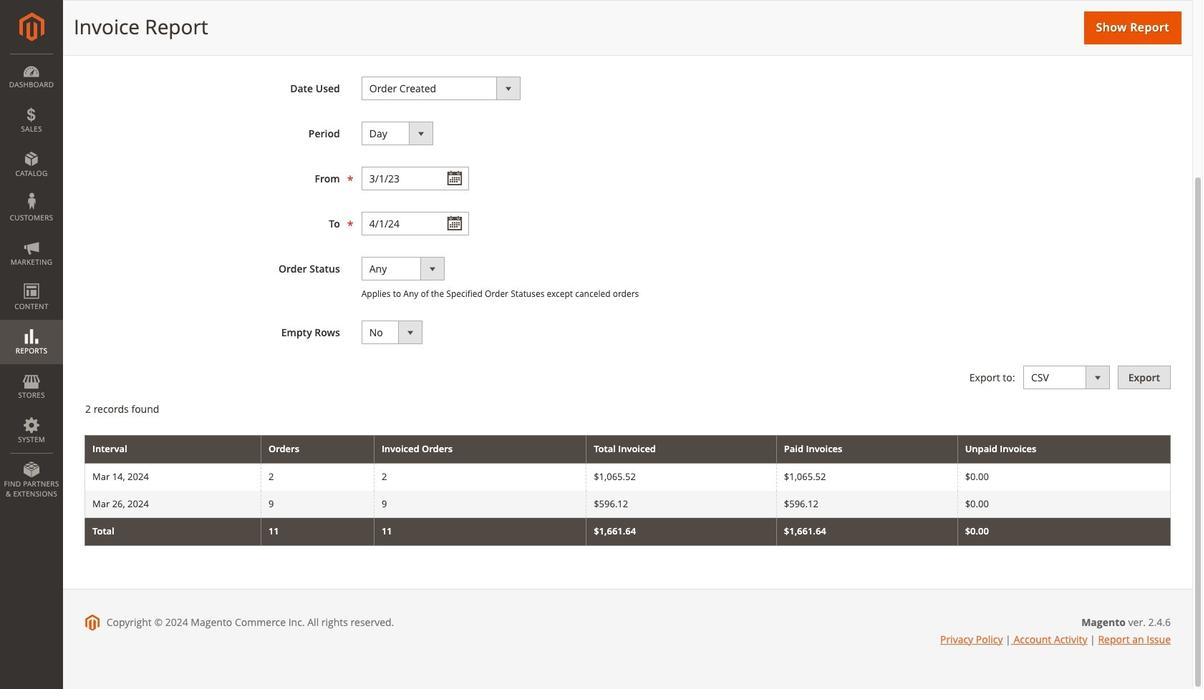 Task type: locate. For each thing, give the bounding box(es) containing it.
None text field
[[362, 212, 469, 236]]

menu bar
[[0, 54, 63, 507]]

None text field
[[362, 167, 469, 191]]

magento admin panel image
[[19, 12, 44, 42]]



Task type: vqa. For each thing, say whether or not it's contained in the screenshot.
text field
yes



